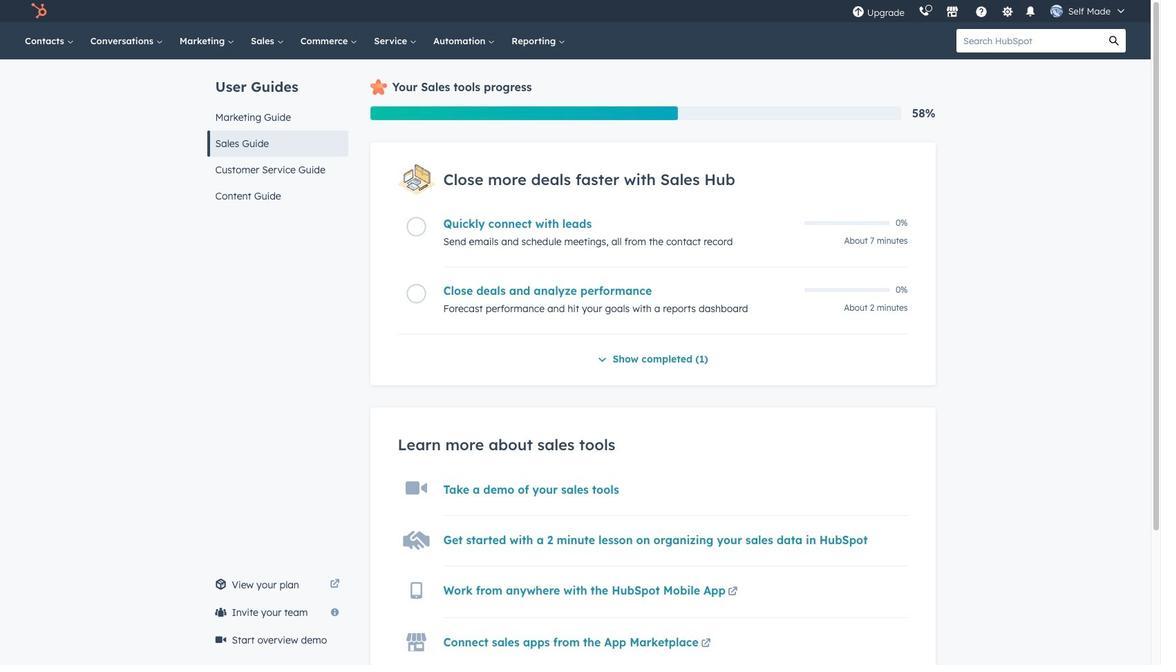 Task type: locate. For each thing, give the bounding box(es) containing it.
1 vertical spatial link opens in a new window image
[[702, 637, 711, 653]]

progress bar
[[370, 106, 678, 120]]

0 vertical spatial link opens in a new window image
[[330, 580, 340, 591]]

link opens in a new window image
[[330, 580, 340, 591], [702, 637, 711, 653]]

link opens in a new window image
[[330, 577, 340, 594], [728, 585, 738, 602], [728, 588, 738, 598], [702, 640, 711, 650]]

1 horizontal spatial link opens in a new window image
[[702, 637, 711, 653]]

0 horizontal spatial link opens in a new window image
[[330, 580, 340, 591]]

marketplaces image
[[947, 6, 959, 19]]

menu
[[846, 0, 1135, 22]]



Task type: vqa. For each thing, say whether or not it's contained in the screenshot.
It
no



Task type: describe. For each thing, give the bounding box(es) containing it.
Search HubSpot search field
[[957, 29, 1103, 53]]

ruby anderson image
[[1051, 5, 1063, 17]]

user guides element
[[207, 59, 348, 210]]



